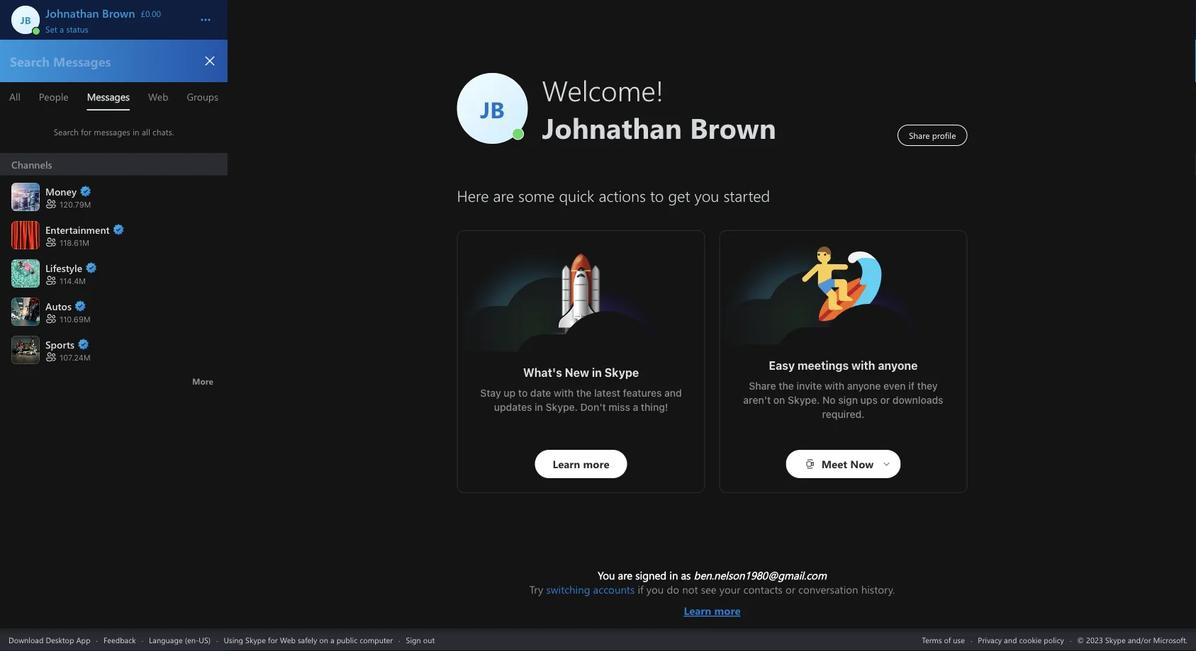 Task type: vqa. For each thing, say whether or not it's contained in the screenshot.
'Stay' on the left bottom of the page
yes



Task type: locate. For each thing, give the bounding box(es) containing it.
contacts
[[744, 583, 783, 597]]

with right date
[[554, 388, 574, 399]]

web
[[280, 635, 296, 646]]

using skype for web safely on a public computer link
[[224, 635, 393, 646]]

skype left for
[[245, 635, 266, 646]]

in left the as
[[670, 569, 678, 583]]

the inside share the invite with anyone even if they aren't on skype. no sign ups or downloads required.
[[779, 380, 794, 392]]

tab list
[[0, 82, 228, 111]]

1 vertical spatial anyone
[[847, 380, 881, 392]]

download desktop app
[[9, 635, 90, 646]]

skype. down date
[[546, 402, 578, 413]]

meetings
[[798, 359, 849, 373]]

a right set
[[60, 23, 64, 34]]

to
[[518, 388, 528, 399]]

try switching accounts if you do not see your contacts or conversation history. learn more
[[530, 583, 895, 618]]

2 horizontal spatial a
[[633, 402, 638, 413]]

download desktop app link
[[9, 635, 90, 646]]

the
[[779, 380, 794, 392], [576, 388, 592, 399]]

anyone up even
[[878, 359, 918, 373]]

with up ups
[[852, 359, 876, 373]]

if up downloads
[[909, 380, 915, 392]]

miss
[[609, 402, 630, 413]]

1 horizontal spatial and
[[1004, 635, 1017, 646]]

updates
[[494, 402, 532, 413]]

terms of use
[[922, 635, 965, 646]]

or right contacts
[[786, 583, 796, 597]]

1 vertical spatial a
[[633, 402, 638, 413]]

the down easy
[[779, 380, 794, 392]]

0 horizontal spatial if
[[638, 583, 644, 597]]

a left public
[[331, 635, 334, 646]]

for
[[268, 635, 278, 646]]

1 horizontal spatial or
[[880, 395, 890, 406]]

desktop
[[46, 635, 74, 646]]

0 vertical spatial in
[[592, 366, 602, 380]]

0 horizontal spatial skype.
[[546, 402, 578, 413]]

(en-
[[185, 635, 199, 646]]

using skype for web safely on a public computer
[[224, 635, 393, 646]]

skype. inside stay up to date with the latest features and updates in skype. don't miss a thing!
[[546, 402, 578, 413]]

ups
[[861, 395, 878, 406]]

privacy and cookie policy link
[[978, 635, 1064, 646]]

on
[[774, 395, 785, 406], [319, 635, 328, 646]]

if inside share the invite with anyone even if they aren't on skype. no sign ups or downloads required.
[[909, 380, 915, 392]]

required.
[[822, 409, 865, 421]]

and left cookie
[[1004, 635, 1017, 646]]

1 horizontal spatial skype.
[[788, 395, 820, 406]]

1 horizontal spatial skype
[[605, 366, 639, 380]]

1 horizontal spatial the
[[779, 380, 794, 392]]

launch
[[539, 252, 572, 268]]

1 horizontal spatial with
[[825, 380, 845, 392]]

1 horizontal spatial a
[[331, 635, 334, 646]]

what's new in skype
[[523, 366, 639, 380]]

privacy and cookie policy
[[978, 635, 1064, 646]]

in
[[592, 366, 602, 380], [535, 402, 543, 413], [670, 569, 678, 583]]

107.24m
[[60, 353, 90, 363]]

1 horizontal spatial on
[[774, 395, 785, 406]]

don't
[[581, 402, 606, 413]]

even
[[884, 380, 906, 392]]

2 vertical spatial in
[[670, 569, 678, 583]]

in right "new"
[[592, 366, 602, 380]]

0 horizontal spatial a
[[60, 23, 64, 34]]

1 horizontal spatial if
[[909, 380, 915, 392]]

on down share
[[774, 395, 785, 406]]

learn more link
[[530, 597, 895, 618]]

1 vertical spatial skype
[[245, 635, 266, 646]]

0 vertical spatial and
[[665, 388, 682, 399]]

or right ups
[[880, 395, 890, 406]]

with up no
[[825, 380, 845, 392]]

skype. down invite
[[788, 395, 820, 406]]

and up thing!
[[665, 388, 682, 399]]

1 vertical spatial or
[[786, 583, 796, 597]]

terms
[[922, 635, 942, 646]]

with
[[852, 359, 876, 373], [825, 380, 845, 392], [554, 388, 574, 399]]

a inside button
[[60, 23, 64, 34]]

no
[[823, 395, 836, 406]]

of
[[944, 635, 951, 646]]

0 horizontal spatial and
[[665, 388, 682, 399]]

if left you
[[638, 583, 644, 597]]

1 vertical spatial if
[[638, 583, 644, 597]]

0 vertical spatial on
[[774, 395, 785, 406]]

skype up latest
[[605, 366, 639, 380]]

skype
[[605, 366, 639, 380], [245, 635, 266, 646]]

110.69m
[[60, 315, 91, 324]]

list item
[[0, 154, 228, 177]]

sign out link
[[406, 635, 435, 646]]

0 horizontal spatial the
[[576, 388, 592, 399]]

0 vertical spatial a
[[60, 23, 64, 34]]

policy
[[1044, 635, 1064, 646]]

new
[[565, 366, 589, 380]]

more
[[715, 604, 741, 618]]

0 horizontal spatial with
[[554, 388, 574, 399]]

anyone
[[878, 359, 918, 373], [847, 380, 881, 392]]

0 horizontal spatial skype
[[245, 635, 266, 646]]

language (en-us)
[[149, 635, 211, 646]]

set
[[45, 23, 57, 34]]

in down date
[[535, 402, 543, 413]]

and
[[665, 388, 682, 399], [1004, 635, 1017, 646]]

as
[[681, 569, 691, 583]]

1 vertical spatial on
[[319, 635, 328, 646]]

on right safely
[[319, 635, 328, 646]]

anyone up ups
[[847, 380, 881, 392]]

privacy
[[978, 635, 1002, 646]]

0 horizontal spatial in
[[535, 402, 543, 413]]

skype. inside share the invite with anyone even if they aren't on skype. no sign ups or downloads required.
[[788, 395, 820, 406]]

are
[[618, 569, 633, 583]]

cookie
[[1019, 635, 1042, 646]]

a
[[60, 23, 64, 34], [633, 402, 638, 413], [331, 635, 334, 646]]

feedback
[[103, 635, 136, 646]]

Search Messages text field
[[9, 52, 191, 70]]

or
[[880, 395, 890, 406], [786, 583, 796, 597]]

if
[[909, 380, 915, 392], [638, 583, 644, 597]]

120.79m
[[60, 200, 91, 209]]

118.61m
[[60, 238, 89, 248]]

download
[[9, 635, 44, 646]]

0 vertical spatial or
[[880, 395, 890, 406]]

the up the don't at the bottom
[[576, 388, 592, 399]]

sign
[[406, 635, 421, 646]]

a down features
[[633, 402, 638, 413]]

1 vertical spatial in
[[535, 402, 543, 413]]

learn
[[684, 604, 712, 618]]

0 vertical spatial if
[[909, 380, 915, 392]]

mansurfer
[[801, 245, 852, 261]]

0 vertical spatial skype
[[605, 366, 639, 380]]

114.4m
[[60, 277, 86, 286]]

1 horizontal spatial in
[[592, 366, 602, 380]]

terms of use link
[[922, 635, 965, 646]]

channels group
[[0, 154, 228, 394]]

0 horizontal spatial or
[[786, 583, 796, 597]]

latest
[[594, 388, 621, 399]]



Task type: describe. For each thing, give the bounding box(es) containing it.
do
[[667, 583, 679, 597]]

sign out
[[406, 635, 435, 646]]

stay up to date with the latest features and updates in skype. don't miss a thing!
[[480, 388, 685, 413]]

downloads
[[893, 395, 944, 406]]

aren't
[[744, 395, 771, 406]]

if inside try switching accounts if you do not see your contacts or conversation history. learn more
[[638, 583, 644, 597]]

app
[[76, 635, 90, 646]]

0 vertical spatial anyone
[[878, 359, 918, 373]]

with inside share the invite with anyone even if they aren't on skype. no sign ups or downloads required.
[[825, 380, 845, 392]]

2 horizontal spatial in
[[670, 569, 678, 583]]

sign
[[838, 395, 858, 406]]

share the invite with anyone even if they aren't on skype. no sign ups or downloads required.
[[744, 380, 946, 421]]

public
[[337, 635, 358, 646]]

conversation
[[799, 583, 859, 597]]

language (en-us) link
[[149, 635, 211, 646]]

features
[[623, 388, 662, 399]]

see
[[701, 583, 717, 597]]

safely
[[298, 635, 317, 646]]

your
[[720, 583, 741, 597]]

up
[[504, 388, 516, 399]]

date
[[530, 388, 551, 399]]

invite
[[797, 380, 822, 392]]

what's
[[523, 366, 562, 380]]

you
[[598, 569, 615, 583]]

you
[[647, 583, 664, 597]]

accounts
[[593, 583, 635, 597]]

in inside stay up to date with the latest features and updates in skype. don't miss a thing!
[[535, 402, 543, 413]]

switching accounts link
[[546, 583, 635, 597]]

the inside stay up to date with the latest features and updates in skype. don't miss a thing!
[[576, 388, 592, 399]]

they
[[917, 380, 938, 392]]

not
[[682, 583, 698, 597]]

us)
[[199, 635, 211, 646]]

switching
[[546, 583, 590, 597]]

or inside share the invite with anyone even if they aren't on skype. no sign ups or downloads required.
[[880, 395, 890, 406]]

and inside stay up to date with the latest features and updates in skype. don't miss a thing!
[[665, 388, 682, 399]]

you are signed in as
[[598, 569, 694, 583]]

1 vertical spatial and
[[1004, 635, 1017, 646]]

try
[[530, 583, 543, 597]]

easy
[[769, 359, 795, 373]]

with inside stay up to date with the latest features and updates in skype. don't miss a thing!
[[554, 388, 574, 399]]

language
[[149, 635, 183, 646]]

set a status button
[[45, 20, 186, 34]]

feedback link
[[103, 635, 136, 646]]

signed
[[636, 569, 667, 583]]

on inside share the invite with anyone even if they aren't on skype. no sign ups or downloads required.
[[774, 395, 785, 406]]

thing!
[[641, 402, 668, 413]]

set a status
[[45, 23, 88, 34]]

share
[[749, 380, 776, 392]]

out
[[423, 635, 435, 646]]

computer
[[360, 635, 393, 646]]

2 horizontal spatial with
[[852, 359, 876, 373]]

stay
[[480, 388, 501, 399]]

a inside stay up to date with the latest features and updates in skype. don't miss a thing!
[[633, 402, 638, 413]]

use
[[953, 635, 965, 646]]

status
[[66, 23, 88, 34]]

using
[[224, 635, 243, 646]]

easy meetings with anyone
[[769, 359, 918, 373]]

anyone inside share the invite with anyone even if they aren't on skype. no sign ups or downloads required.
[[847, 380, 881, 392]]

0 horizontal spatial on
[[319, 635, 328, 646]]

2 vertical spatial a
[[331, 635, 334, 646]]

or inside try switching accounts if you do not see your contacts or conversation history. learn more
[[786, 583, 796, 597]]

history.
[[861, 583, 895, 597]]



